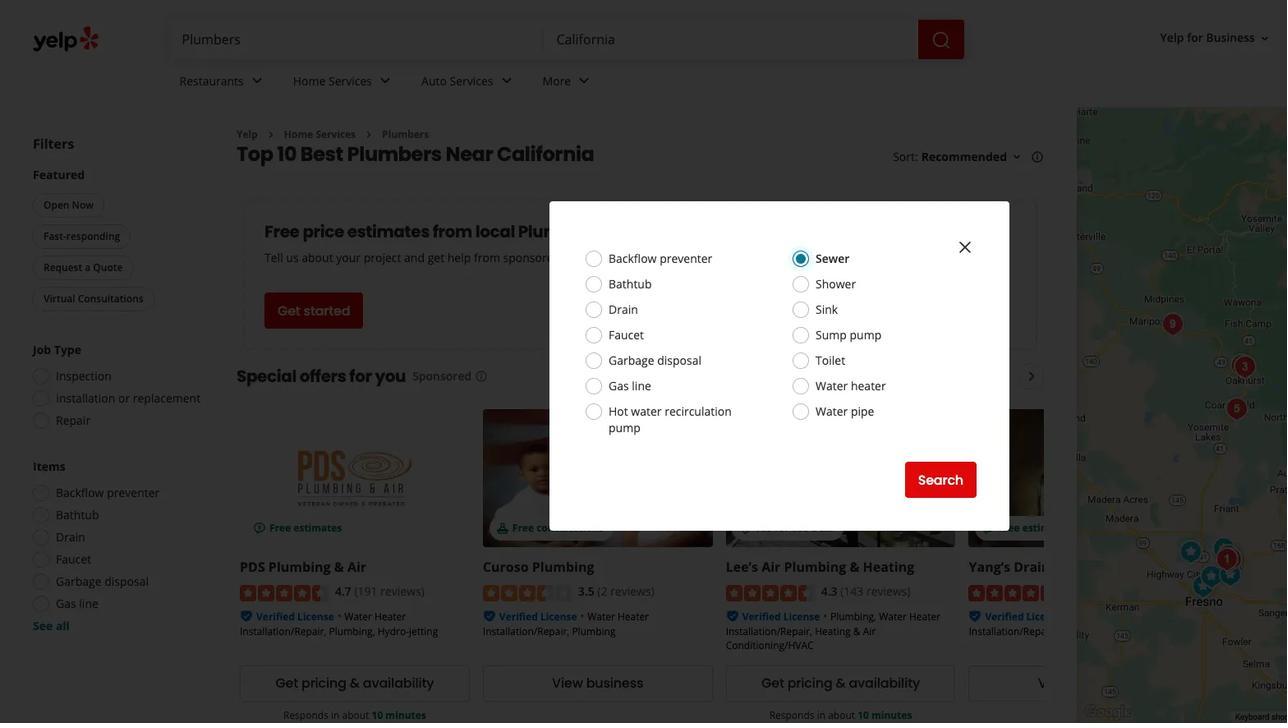 Task type: describe. For each thing, give the bounding box(es) containing it.
yelp for business button
[[1154, 23, 1279, 53]]

request a quote
[[44, 261, 123, 275]]

started
[[304, 302, 350, 320]]

sump
[[816, 327, 847, 343]]

water heater
[[816, 378, 887, 394]]

24 chevron down v2 image for auto services
[[497, 71, 517, 91]]

yang's drain and plumbing link
[[969, 558, 1145, 577]]

16 free estimates v2 image for pds
[[253, 522, 266, 535]]

yelp link
[[237, 127, 258, 141]]

& down plumbing, water heater installation/repair, heating & air conditioning/hvac
[[836, 674, 846, 693]]

responding
[[66, 229, 120, 243]]

gas line inside option group
[[56, 596, 98, 612]]

installation/repair, for curoso
[[483, 625, 570, 638]]

affordable  plumbing service image
[[1221, 392, 1254, 425]]

plumbing inside water heater installation/repair, plumbing
[[572, 625, 616, 638]]

plumbing, water heater installation/repair, heating & air conditioning/hvac
[[726, 610, 941, 652]]

minutes for lee's air plumbing & heating
[[872, 708, 913, 722]]

0 horizontal spatial line
[[79, 596, 98, 612]]

central valley sewer image
[[1175, 535, 1208, 568]]

featured
[[33, 167, 85, 182]]

0 vertical spatial from
[[433, 221, 473, 244]]

pipe
[[851, 404, 875, 419]]

filters
[[33, 135, 74, 153]]

all
[[56, 618, 70, 634]]

and inside free price estimates from local plumbers tell us about your project and get help from sponsored businesses.
[[404, 250, 425, 266]]

option group containing items
[[28, 459, 204, 635]]

sump pump
[[816, 327, 882, 343]]

16 chevron right v2 image
[[363, 128, 376, 141]]

1 horizontal spatial air
[[762, 558, 781, 577]]

near
[[446, 141, 493, 168]]

verified license button for lee's
[[743, 608, 821, 624]]

gas inside option group
[[56, 596, 76, 612]]

virtual consultations button
[[33, 287, 154, 312]]

garbage disposal inside search dialog
[[609, 353, 702, 368]]

free consultations link
[[483, 410, 713, 548]]

view business for drain
[[1039, 674, 1130, 693]]

16 verified v2 image for yang's drain and plumbing
[[969, 610, 983, 623]]

virtual consultations
[[44, 292, 144, 306]]

$30 for $50 deal
[[756, 521, 834, 535]]

availability for air
[[363, 674, 434, 693]]

responds for air
[[770, 708, 815, 722]]

3.5
[[578, 584, 595, 600]]

allbritten image
[[1214, 558, 1247, 591]]

installation/repair
[[969, 625, 1054, 638]]

faucet inside option group
[[56, 552, 91, 567]]

offers
[[300, 365, 346, 388]]

see all
[[33, 618, 70, 634]]

top 10 best plumbers near california
[[237, 141, 595, 168]]

hot water recirculation pump
[[609, 404, 732, 436]]

consultations
[[78, 292, 144, 306]]

yang's drain and plumbing
[[969, 558, 1145, 577]]

free estimates link for air
[[240, 410, 470, 548]]

see all button
[[33, 618, 70, 634]]

shor
[[1272, 713, 1288, 722]]

heater inside plumbing, water heater installation/repair
[[1153, 610, 1184, 624]]

inspection
[[56, 368, 112, 384]]

lee's air plumbing & heating link
[[726, 558, 915, 577]]

2 horizontal spatial drain
[[1014, 558, 1051, 577]]

search image
[[932, 30, 951, 50]]

price
[[303, 221, 344, 244]]

auto services link
[[409, 59, 530, 107]]

& up "(143"
[[850, 558, 860, 577]]

pump inside hot water recirculation pump
[[609, 420, 641, 436]]

$30 for $50 deal link
[[726, 410, 956, 548]]

1 vertical spatial backflow preventer
[[56, 485, 160, 501]]

0 horizontal spatial air
[[348, 558, 367, 577]]

get started
[[278, 302, 350, 320]]

verified license button for yang's
[[986, 608, 1064, 624]]

backflow inside search dialog
[[609, 251, 657, 266]]

free price estimates from local plumbers tell us about your project and get help from sponsored businesses.
[[265, 221, 626, 266]]

16 deal v2 image
[[739, 522, 753, 535]]

1 vertical spatial home services
[[284, 127, 356, 141]]

installation
[[56, 390, 115, 406]]

estimates for pds plumbing & air
[[294, 521, 342, 535]]

plumbing up "4.7 star rating" image
[[269, 558, 331, 577]]

for for $30
[[775, 521, 790, 535]]

free estimates for plumbing
[[270, 521, 342, 535]]

verified for lee's
[[743, 610, 781, 624]]

services for 24 chevron down v2 icon inside the auto services link
[[450, 73, 494, 88]]

sponsored
[[503, 250, 561, 266]]

1 horizontal spatial and
[[1054, 558, 1079, 577]]

drain inside option group
[[56, 529, 85, 545]]

job type
[[33, 342, 81, 358]]

responds in about 10 minutes for air
[[284, 708, 426, 722]]

next image
[[1023, 367, 1042, 387]]

toilet
[[816, 353, 846, 368]]

heating for installation/repair,
[[816, 625, 851, 638]]

availability for &
[[849, 674, 921, 693]]

about inside free price estimates from local plumbers tell us about your project and get help from sponsored businesses.
[[302, 250, 333, 266]]

home inside business categories element
[[293, 73, 326, 88]]

license for yang's
[[1027, 610, 1064, 624]]

tell
[[265, 250, 283, 266]]

business for curoso plumbing
[[587, 674, 644, 693]]

water for water pipe
[[816, 404, 848, 419]]

featured group
[[30, 167, 204, 315]]

drain inside search dialog
[[609, 302, 639, 317]]

plumbing up plumbing, water heater installation/repair
[[1083, 558, 1145, 577]]

minutes for pds plumbing & air
[[386, 708, 426, 722]]

3.5 (2 reviews)
[[578, 584, 655, 600]]

& down the water heater installation/repair, plumbing, hydro-jetting
[[350, 674, 360, 693]]

garbage inside search dialog
[[609, 353, 655, 368]]

license for lee's
[[784, 610, 821, 624]]

nelson plumbing image
[[1211, 543, 1244, 576]]

preventer inside option group
[[107, 485, 160, 501]]

get pricing & availability button for &
[[726, 666, 956, 702]]

get started button
[[265, 293, 364, 329]]

virtual
[[44, 292, 75, 306]]

a
[[85, 261, 91, 275]]

& up 4.7
[[334, 558, 344, 577]]

plumbers right 16 chevron right v2 icon
[[382, 127, 429, 141]]

goode plumbing image
[[1215, 545, 1248, 577]]

fast-responding button
[[33, 224, 131, 249]]

fast-responding
[[44, 229, 120, 243]]

yelp for business
[[1161, 30, 1256, 46]]

(143
[[841, 584, 864, 600]]

heater inside the water heater installation/repair, plumbing, hydro-jetting
[[375, 610, 406, 624]]

option group containing job type
[[28, 342, 204, 434]]

license for curoso
[[541, 610, 577, 624]]

pricing for plumbing
[[788, 674, 833, 693]]

home services inside business categories element
[[293, 73, 372, 88]]

repair
[[56, 413, 91, 428]]

water for water heater installation/repair, plumbing
[[588, 610, 615, 624]]

lee's air plumbing & heating
[[726, 558, 915, 577]]

quote
[[93, 261, 123, 275]]

shower
[[816, 276, 857, 292]]

pds plumbing & air
[[240, 558, 367, 577]]

free for yang's
[[999, 521, 1021, 535]]

$50
[[792, 521, 809, 535]]

services left 16 chevron right v2 icon
[[316, 127, 356, 141]]

5 star rating image
[[969, 585, 1058, 601]]

sewer
[[816, 251, 850, 266]]

0 horizontal spatial for
[[350, 365, 372, 388]]

get pricing & availability for &
[[762, 674, 921, 693]]

heater
[[851, 378, 887, 394]]

reviews) for pds plumbing & air
[[381, 584, 425, 600]]

verified license button for curoso
[[500, 608, 577, 624]]

curoso
[[483, 558, 529, 577]]

plumbing, water heater installation/repair
[[969, 610, 1184, 638]]

disposal inside search dialog
[[658, 353, 702, 368]]

plumbers link
[[382, 127, 429, 141]]

heater inside plumbing, water heater installation/repair, heating & air conditioning/hvac
[[910, 610, 941, 624]]

yang's
[[969, 558, 1011, 577]]

lee's air plumbing & heating image
[[1208, 532, 1241, 565]]

business
[[1207, 30, 1256, 46]]

keyboard shor button
[[1236, 712, 1288, 723]]

gas inside search dialog
[[609, 378, 629, 394]]

your
[[336, 250, 361, 266]]

california
[[497, 141, 595, 168]]

free inside free price estimates from local plumbers tell us about your project and get help from sponsored businesses.
[[265, 221, 300, 244]]

get left started
[[278, 302, 300, 320]]

24 chevron down v2 image for restaurants
[[247, 71, 267, 91]]

0 vertical spatial pump
[[850, 327, 882, 343]]

installation/repair, for pds
[[240, 625, 327, 638]]

4.3 star rating image
[[726, 585, 815, 601]]

plumbing, inside the water heater installation/repair, plumbing, hydro-jetting
[[329, 625, 375, 638]]

water for water heater
[[816, 378, 848, 394]]

get for lee's
[[762, 674, 785, 693]]

heating for &
[[863, 558, 915, 577]]

plumbers right 'best'
[[347, 141, 442, 168]]

plumbers inside free price estimates from local plumbers tell us about your project and get help from sponsored businesses.
[[518, 221, 597, 244]]

4.7 star rating image
[[240, 585, 329, 601]]

keyboard shor
[[1236, 713, 1288, 722]]

16 chevron down v2 image
[[1259, 32, 1272, 45]]

request a quote button
[[33, 256, 133, 280]]

or
[[118, 390, 130, 406]]

0 vertical spatial home services link
[[280, 59, 409, 107]]

top
[[237, 141, 273, 168]]

get
[[428, 250, 445, 266]]

job
[[33, 342, 51, 358]]

24 chevron down v2 image for home services
[[376, 71, 395, 91]]

plumbing, for plumbing
[[1074, 610, 1120, 624]]

responds in about 10 minutes for &
[[770, 708, 913, 722]]

heater inside water heater installation/repair, plumbing
[[618, 610, 649, 624]]

backflow inside option group
[[56, 485, 104, 501]]



Task type: vqa. For each thing, say whether or not it's contained in the screenshot.
Featured
yes



Task type: locate. For each thing, give the bounding box(es) containing it.
yelp for the yelp link
[[237, 127, 258, 141]]

2 horizontal spatial for
[[1188, 30, 1204, 46]]

1 pricing from the left
[[302, 674, 347, 693]]

2 heater from the left
[[618, 610, 649, 624]]

in
[[331, 708, 340, 722], [818, 708, 826, 722]]

2 view business link from the left
[[969, 666, 1199, 702]]

16 free estimates v2 image up yang's
[[983, 522, 996, 535]]

16 info v2 image
[[1032, 151, 1045, 164], [475, 370, 488, 383]]

1 vertical spatial bathtub
[[56, 507, 99, 523]]

verified for curoso
[[500, 610, 538, 624]]

0 horizontal spatial gas line
[[56, 596, 98, 612]]

1 view business from the left
[[552, 674, 644, 693]]

drain up 5 star rating image
[[1014, 558, 1051, 577]]

4 verified license button from the left
[[986, 608, 1064, 624]]

verified for yang's
[[986, 610, 1025, 624]]

4 verified from the left
[[986, 610, 1025, 624]]

0 horizontal spatial business
[[587, 674, 644, 693]]

water for water heater installation/repair, plumbing, hydro-jetting
[[345, 610, 372, 624]]

recirculation
[[665, 404, 732, 419]]

16 verified v2 image for lee's air plumbing & heating
[[726, 610, 739, 623]]

installation/repair, inside plumbing, water heater installation/repair, heating & air conditioning/hvac
[[726, 625, 813, 638]]

4.7 (191 reviews)
[[335, 584, 425, 600]]

1 vertical spatial preventer
[[107, 485, 160, 501]]

0 horizontal spatial get pricing & availability button
[[240, 666, 470, 702]]

business for yang's drain and plumbing
[[1073, 674, 1130, 693]]

gas up all
[[56, 596, 76, 612]]

3.5 star rating image
[[483, 585, 572, 601]]

yelp left business
[[1161, 30, 1185, 46]]

2 verified license from the left
[[500, 610, 577, 624]]

0 horizontal spatial garbage
[[56, 574, 102, 589]]

faucet up all
[[56, 552, 91, 567]]

business up google image
[[1073, 674, 1130, 693]]

bathtub down the businesses.
[[609, 276, 652, 292]]

for for yelp
[[1188, 30, 1204, 46]]

2 responds in about 10 minutes from the left
[[770, 708, 913, 722]]

pricing down conditioning/hvac
[[788, 674, 833, 693]]

water inside plumbing, water heater installation/repair
[[1123, 610, 1150, 624]]

sort:
[[894, 149, 919, 165]]

pump right sump
[[850, 327, 882, 343]]

2 free estimates from the left
[[999, 521, 1072, 535]]

24 chevron down v2 image inside home services link
[[376, 71, 395, 91]]

1 installation/repair, from the left
[[240, 625, 327, 638]]

2 installation/repair, from the left
[[483, 625, 570, 638]]

1 vertical spatial drain
[[56, 529, 85, 545]]

1 verified from the left
[[256, 610, 295, 624]]

1 horizontal spatial garbage
[[609, 353, 655, 368]]

help
[[448, 250, 471, 266]]

pds plumbing & air image
[[1215, 543, 1248, 576], [1215, 543, 1248, 576]]

1 horizontal spatial backflow
[[609, 251, 657, 266]]

heater down 3.5 (2 reviews)
[[618, 610, 649, 624]]

1 horizontal spatial heating
[[863, 558, 915, 577]]

2 24 chevron down v2 image from the left
[[575, 71, 594, 91]]

1 horizontal spatial gas
[[609, 378, 629, 394]]

2 verified license button from the left
[[500, 608, 577, 624]]

10 for pds
[[372, 708, 383, 722]]

restaurants
[[180, 73, 244, 88]]

1 vertical spatial disposal
[[105, 574, 149, 589]]

view business link for plumbing
[[483, 666, 713, 702]]

gas
[[609, 378, 629, 394], [56, 596, 76, 612]]

1 horizontal spatial faucet
[[609, 327, 644, 343]]

installation/repair, down 3.5 star rating 'image'
[[483, 625, 570, 638]]

4 heater from the left
[[1153, 610, 1184, 624]]

16 verified v2 image for curoso plumbing
[[483, 610, 496, 623]]

1 vertical spatial pump
[[609, 420, 641, 436]]

0 horizontal spatial plumbing,
[[329, 625, 375, 638]]

24 chevron down v2 image right more
[[575, 71, 594, 91]]

gas line up "hot"
[[609, 378, 652, 394]]

0 horizontal spatial responds
[[284, 708, 329, 722]]

open now
[[44, 198, 94, 212]]

2 availability from the left
[[849, 674, 921, 693]]

gas line inside search dialog
[[609, 378, 652, 394]]

2 option group from the top
[[28, 459, 204, 635]]

3 verified from the left
[[743, 610, 781, 624]]

yelp inside button
[[1161, 30, 1185, 46]]

keyboard
[[1236, 713, 1270, 722]]

license for pds
[[298, 610, 334, 624]]

1 16 verified v2 image from the left
[[483, 610, 496, 623]]

drain
[[609, 302, 639, 317], [56, 529, 85, 545], [1014, 558, 1051, 577]]

license down 3.5 star rating 'image'
[[541, 610, 577, 624]]

0 horizontal spatial and
[[404, 250, 425, 266]]

and
[[404, 250, 425, 266], [1054, 558, 1079, 577]]

0 vertical spatial backflow
[[609, 251, 657, 266]]

1 get pricing & availability button from the left
[[240, 666, 470, 702]]

1 get pricing & availability from the left
[[276, 674, 434, 693]]

damon's plumbing image
[[1157, 308, 1190, 341]]

availability down 'hydro-'
[[363, 674, 434, 693]]

1 vertical spatial from
[[474, 250, 500, 266]]

1 horizontal spatial free estimates link
[[969, 410, 1199, 548]]

1 responds from the left
[[284, 708, 329, 722]]

drain down the businesses.
[[609, 302, 639, 317]]

disposal inside option group
[[105, 574, 149, 589]]

1 16 free estimates v2 image from the left
[[253, 522, 266, 535]]

0 vertical spatial 16 info v2 image
[[1032, 151, 1045, 164]]

yang's drain and plumbing image
[[1195, 560, 1228, 593]]

10 for lee's
[[858, 708, 870, 722]]

0 vertical spatial gas
[[609, 378, 629, 394]]

24 chevron down v2 image
[[376, 71, 395, 91], [497, 71, 517, 91]]

1 vertical spatial gas line
[[56, 596, 98, 612]]

garbage disposal up the 'water'
[[609, 353, 702, 368]]

water inside water heater installation/repair, plumbing
[[588, 610, 615, 624]]

services for 24 chevron down v2 icon in home services link
[[329, 73, 372, 88]]

verified license down 3.5 star rating 'image'
[[500, 610, 577, 624]]

1 24 chevron down v2 image from the left
[[376, 71, 395, 91]]

bathtub inside option group
[[56, 507, 99, 523]]

project
[[364, 250, 401, 266]]

home services
[[293, 73, 372, 88], [284, 127, 356, 141]]

plumbing
[[269, 558, 331, 577], [532, 558, 595, 577], [785, 558, 847, 577], [1083, 558, 1145, 577], [572, 625, 616, 638]]

view for plumbing
[[552, 674, 583, 693]]

gas line up all
[[56, 596, 98, 612]]

in for &
[[331, 708, 340, 722]]

0 vertical spatial home
[[293, 73, 326, 88]]

disposal
[[658, 353, 702, 368], [105, 574, 149, 589]]

1 horizontal spatial 16 verified v2 image
[[726, 610, 739, 623]]

estimates up yang's drain and plumbing link
[[1023, 521, 1072, 535]]

0 vertical spatial drain
[[609, 302, 639, 317]]

verified license button down 3.5 star rating 'image'
[[500, 608, 577, 624]]

gas up "hot"
[[609, 378, 629, 394]]

hydro-
[[378, 625, 409, 638]]

in for plumbing
[[818, 708, 826, 722]]

24 chevron down v2 image right the restaurants
[[247, 71, 267, 91]]

plumbing, for &
[[831, 610, 877, 624]]

free up yang's
[[999, 521, 1021, 535]]

water pipe
[[816, 404, 875, 419]]

pump
[[850, 327, 882, 343], [609, 420, 641, 436]]

4 license from the left
[[1027, 610, 1064, 624]]

and left get
[[404, 250, 425, 266]]

view business
[[552, 674, 644, 693], [1039, 674, 1130, 693]]

preventer inside search dialog
[[660, 251, 713, 266]]

1 responds in about 10 minutes from the left
[[284, 708, 426, 722]]

2 horizontal spatial reviews)
[[867, 584, 911, 600]]

plumbing, down "(143"
[[831, 610, 877, 624]]

get pricing & availability down the water heater installation/repair, plumbing, hydro-jetting
[[276, 674, 434, 693]]

search
[[919, 471, 964, 489]]

16 verified v2 image down 4.3 star rating image
[[726, 610, 739, 623]]

0 horizontal spatial free estimates
[[270, 521, 342, 535]]

1 vertical spatial home services link
[[284, 127, 356, 141]]

0 horizontal spatial disposal
[[105, 574, 149, 589]]

2 view from the left
[[1039, 674, 1070, 693]]

0 horizontal spatial view business
[[552, 674, 644, 693]]

faucet inside search dialog
[[609, 327, 644, 343]]

sponsored
[[413, 369, 472, 384]]

1 license from the left
[[298, 610, 334, 624]]

responds for plumbing
[[284, 708, 329, 722]]

request
[[44, 261, 82, 275]]

garbage inside option group
[[56, 574, 102, 589]]

1 minutes from the left
[[386, 708, 426, 722]]

3 reviews) from the left
[[867, 584, 911, 600]]

1 reviews) from the left
[[381, 584, 425, 600]]

16 chevron right v2 image
[[265, 128, 278, 141]]

3 heater from the left
[[910, 610, 941, 624]]

auto services
[[422, 73, 494, 88]]

4.7
[[335, 584, 352, 600]]

verified license up installation/repair
[[986, 610, 1064, 624]]

verified license down 4.3 star rating image
[[743, 610, 821, 624]]

garbage up "hot"
[[609, 353, 655, 368]]

3 installation/repair, from the left
[[726, 625, 813, 638]]

24 chevron down v2 image
[[247, 71, 267, 91], [575, 71, 594, 91]]

0 horizontal spatial preventer
[[107, 485, 160, 501]]

for
[[1188, 30, 1204, 46], [350, 365, 372, 388], [775, 521, 790, 535]]

availability down plumbing, water heater installation/repair, heating & air conditioning/hvac
[[849, 674, 921, 693]]

heater down 4.3 (143 reviews)
[[910, 610, 941, 624]]

minutes
[[386, 708, 426, 722], [872, 708, 913, 722]]

open now button
[[33, 193, 104, 218]]

about for pds plumbing & air
[[342, 708, 369, 722]]

estimates inside free price estimates from local plumbers tell us about your project and get help from sponsored businesses.
[[347, 221, 430, 244]]

4.3 (143 reviews)
[[822, 584, 911, 600]]

0 vertical spatial line
[[632, 378, 652, 394]]

get pricing & availability button down plumbing, water heater installation/repair, heating & air conditioning/hvac
[[726, 666, 956, 702]]

installation/repair,
[[240, 625, 327, 638], [483, 625, 570, 638], [726, 625, 813, 638]]

restaurants link
[[166, 59, 280, 107]]

24 chevron down v2 image inside more link
[[575, 71, 594, 91]]

heating down 4.3 on the right bottom of page
[[816, 625, 851, 638]]

verified license for curoso
[[500, 610, 577, 624]]

heating up 4.3 (143 reviews)
[[863, 558, 915, 577]]

line
[[632, 378, 652, 394], [79, 596, 98, 612]]

2 24 chevron down v2 image from the left
[[497, 71, 517, 91]]

0 horizontal spatial 16 free estimates v2 image
[[253, 522, 266, 535]]

1 vertical spatial backflow
[[56, 485, 104, 501]]

auto
[[422, 73, 447, 88]]

business
[[587, 674, 644, 693], [1073, 674, 1130, 693]]

home services link right 16 chevron right v2 image
[[284, 127, 356, 141]]

air inside plumbing, water heater installation/repair, heating & air conditioning/hvac
[[864, 625, 876, 638]]

from up the help
[[433, 221, 473, 244]]

jetting
[[409, 625, 438, 638]]

1 option group from the top
[[28, 342, 204, 434]]

garbage disposal up all
[[56, 574, 149, 589]]

0 vertical spatial disposal
[[658, 353, 702, 368]]

1 vertical spatial 16 info v2 image
[[475, 370, 488, 383]]

replacement
[[133, 390, 201, 406]]

0 horizontal spatial heating
[[816, 625, 851, 638]]

1 horizontal spatial preventer
[[660, 251, 713, 266]]

estimates for yang's drain and plumbing
[[1023, 521, 1072, 535]]

about
[[302, 250, 333, 266], [342, 708, 369, 722], [829, 708, 856, 722]]

0 horizontal spatial yelp
[[237, 127, 258, 141]]

1 vertical spatial gas
[[56, 596, 76, 612]]

air up (191
[[348, 558, 367, 577]]

16 free consultations v2 image
[[496, 522, 509, 535]]

garbage disposal
[[609, 353, 702, 368], [56, 574, 149, 589]]

2 business from the left
[[1073, 674, 1130, 693]]

2 horizontal spatial installation/repair,
[[726, 625, 813, 638]]

free estimates
[[270, 521, 342, 535], [999, 521, 1072, 535]]

2 pricing from the left
[[788, 674, 833, 693]]

heater down central valley sewer image
[[1153, 610, 1184, 624]]

open
[[44, 198, 69, 212]]

free up tell
[[265, 221, 300, 244]]

1 horizontal spatial pricing
[[788, 674, 833, 693]]

water heater installation/repair, plumbing, hydro-jetting
[[240, 610, 438, 638]]

2 license from the left
[[541, 610, 577, 624]]

2 reviews) from the left
[[611, 584, 655, 600]]

3 16 verified v2 image from the left
[[969, 610, 983, 623]]

sierra plumbing & repipe image
[[1229, 351, 1262, 383]]

drain down items
[[56, 529, 85, 545]]

businesses.
[[564, 250, 626, 266]]

& down "(143"
[[854, 625, 861, 638]]

backflow preventer
[[609, 251, 713, 266], [56, 485, 160, 501]]

1 horizontal spatial bathtub
[[609, 276, 652, 292]]

1 horizontal spatial for
[[775, 521, 790, 535]]

2 verified from the left
[[500, 610, 538, 624]]

1 vertical spatial faucet
[[56, 552, 91, 567]]

estimates up project
[[347, 221, 430, 244]]

pump down "hot"
[[609, 420, 641, 436]]

1 vertical spatial garbage
[[56, 574, 102, 589]]

0 horizontal spatial garbage disposal
[[56, 574, 149, 589]]

& inside plumbing, water heater installation/repair, heating & air conditioning/hvac
[[854, 625, 861, 638]]

1 horizontal spatial disposal
[[658, 353, 702, 368]]

yelp for yelp for business
[[1161, 30, 1185, 46]]

verified down 4.3 star rating image
[[743, 610, 781, 624]]

home up 'best'
[[293, 73, 326, 88]]

plumbing, inside plumbing, water heater installation/repair
[[1074, 610, 1120, 624]]

1 horizontal spatial garbage disposal
[[609, 353, 702, 368]]

1 horizontal spatial about
[[342, 708, 369, 722]]

view for drain
[[1039, 674, 1070, 693]]

2 vertical spatial drain
[[1014, 558, 1051, 577]]

view down plumbing, water heater installation/repair
[[1039, 674, 1070, 693]]

yelp
[[1161, 30, 1185, 46], [237, 127, 258, 141]]

special offers for you
[[237, 365, 406, 388]]

best
[[301, 141, 344, 168]]

all star plumbing image
[[1187, 570, 1220, 603]]

services right auto on the top left of the page
[[450, 73, 494, 88]]

plumbing,
[[831, 610, 877, 624], [1074, 610, 1120, 624], [329, 625, 375, 638]]

get pricing & availability for air
[[276, 674, 434, 693]]

air up 4.3 star rating image
[[762, 558, 781, 577]]

1 24 chevron down v2 image from the left
[[247, 71, 267, 91]]

gas line
[[609, 378, 652, 394], [56, 596, 98, 612]]

garbage
[[609, 353, 655, 368], [56, 574, 102, 589]]

get pricing & availability button for air
[[240, 666, 470, 702]]

2 free estimates link from the left
[[969, 410, 1199, 548]]

0 horizontal spatial bathtub
[[56, 507, 99, 523]]

installation/repair, down 4.3 star rating image
[[726, 625, 813, 638]]

1 horizontal spatial responds in about 10 minutes
[[770, 708, 913, 722]]

plumbing up 3.5
[[532, 558, 595, 577]]

view business down water heater installation/repair, plumbing
[[552, 674, 644, 693]]

yelp left 16 chevron right v2 image
[[237, 127, 258, 141]]

1 horizontal spatial responds
[[770, 708, 815, 722]]

0 horizontal spatial 24 chevron down v2 image
[[376, 71, 395, 91]]

1 horizontal spatial get pricing & availability button
[[726, 666, 956, 702]]

16 free estimates v2 image for yang's
[[983, 522, 996, 535]]

1 free estimates link from the left
[[240, 410, 470, 548]]

2 get pricing & availability button from the left
[[726, 666, 956, 702]]

items
[[33, 459, 66, 474]]

home right 16 chevron right v2 image
[[284, 127, 313, 141]]

1 free estimates from the left
[[270, 521, 342, 535]]

2 horizontal spatial air
[[864, 625, 876, 638]]

0 horizontal spatial reviews)
[[381, 584, 425, 600]]

home services up 16 chevron right v2 icon
[[293, 73, 372, 88]]

plumbing, down 4.7
[[329, 625, 375, 638]]

free for pds
[[270, 521, 291, 535]]

type
[[54, 342, 81, 358]]

business categories element
[[166, 59, 1288, 107]]

16 info v2 image for top 10 best plumbers near california
[[1032, 151, 1045, 164]]

option group
[[28, 342, 204, 434], [28, 459, 204, 635]]

free up 'pds plumbing & air'
[[270, 521, 291, 535]]

2 view business from the left
[[1039, 674, 1130, 693]]

0 vertical spatial yelp
[[1161, 30, 1185, 46]]

0 horizontal spatial get pricing & availability
[[276, 674, 434, 693]]

faucet
[[609, 327, 644, 343], [56, 552, 91, 567]]

deal
[[812, 521, 834, 535]]

1 view business link from the left
[[483, 666, 713, 702]]

about for lee's air plumbing & heating
[[829, 708, 856, 722]]

garbage up all
[[56, 574, 102, 589]]

0 horizontal spatial about
[[302, 250, 333, 266]]

view business link for drain
[[969, 666, 1199, 702]]

and up plumbing, water heater installation/repair
[[1054, 558, 1079, 577]]

reviews) for lee's air plumbing & heating
[[867, 584, 911, 600]]

1 horizontal spatial yelp
[[1161, 30, 1185, 46]]

business down water heater installation/repair, plumbing
[[587, 674, 644, 693]]

get down the water heater installation/repair, plumbing, hydro-jetting
[[276, 674, 298, 693]]

1 horizontal spatial free estimates
[[999, 521, 1072, 535]]

24 chevron down v2 image inside auto services link
[[497, 71, 517, 91]]

1 in from the left
[[331, 708, 340, 722]]

plumbing up 4.3 on the right bottom of page
[[785, 558, 847, 577]]

2 minutes from the left
[[872, 708, 913, 722]]

2 responds from the left
[[770, 708, 815, 722]]

1 horizontal spatial installation/repair,
[[483, 625, 570, 638]]

view business link up google image
[[969, 666, 1199, 702]]

reviews) for curoso plumbing
[[611, 584, 655, 600]]

search button
[[906, 462, 977, 498]]

verified license button for pds
[[256, 608, 334, 624]]

plumbers up sponsored
[[518, 221, 597, 244]]

verified
[[256, 610, 295, 624], [500, 610, 538, 624], [743, 610, 781, 624], [986, 610, 1025, 624]]

installation/repair, inside water heater installation/repair, plumbing
[[483, 625, 570, 638]]

1 verified license button from the left
[[256, 608, 334, 624]]

None search field
[[169, 20, 968, 59]]

1 horizontal spatial business
[[1073, 674, 1130, 693]]

1 horizontal spatial 24 chevron down v2 image
[[575, 71, 594, 91]]

water inside the water heater installation/repair, plumbing, hydro-jetting
[[345, 610, 372, 624]]

us
[[286, 250, 299, 266]]

1 horizontal spatial minutes
[[872, 708, 913, 722]]

plumbing, inside plumbing, water heater installation/repair, heating & air conditioning/hvac
[[831, 610, 877, 624]]

bathtub inside search dialog
[[609, 276, 652, 292]]

view down water heater installation/repair, plumbing
[[552, 674, 583, 693]]

0 horizontal spatial pump
[[609, 420, 641, 436]]

0 horizontal spatial faucet
[[56, 552, 91, 567]]

verified down "4.7 star rating" image
[[256, 610, 295, 624]]

0 horizontal spatial from
[[433, 221, 473, 244]]

1 horizontal spatial get pricing & availability
[[762, 674, 921, 693]]

faucet up "hot"
[[609, 327, 644, 343]]

0 vertical spatial and
[[404, 250, 425, 266]]

get pricing & availability down plumbing, water heater installation/repair, heating & air conditioning/hvac
[[762, 674, 921, 693]]

1 vertical spatial home
[[284, 127, 313, 141]]

verified license
[[256, 610, 334, 624], [500, 610, 577, 624], [743, 610, 821, 624], [986, 610, 1064, 624]]

1 horizontal spatial gas line
[[609, 378, 652, 394]]

water inside plumbing, water heater installation/repair, heating & air conditioning/hvac
[[880, 610, 907, 624]]

1 horizontal spatial 10
[[372, 708, 383, 722]]

0 vertical spatial garbage
[[609, 353, 655, 368]]

free estimates link for plumbing
[[969, 410, 1199, 548]]

more link
[[530, 59, 608, 107]]

fast-
[[44, 229, 66, 243]]

3 license from the left
[[784, 610, 821, 624]]

reviews) right (2
[[611, 584, 655, 600]]

free price estimates from local plumbers image
[[856, 240, 938, 322]]

line inside search dialog
[[632, 378, 652, 394]]

16 verified v2 image
[[240, 610, 253, 623]]

4 verified license from the left
[[986, 610, 1064, 624]]

view business for plumbing
[[552, 674, 644, 693]]

0 horizontal spatial availability
[[363, 674, 434, 693]]

0 horizontal spatial gas
[[56, 596, 76, 612]]

0 vertical spatial heating
[[863, 558, 915, 577]]

0 horizontal spatial 24 chevron down v2 image
[[247, 71, 267, 91]]

1 horizontal spatial reviews)
[[611, 584, 655, 600]]

for inside button
[[1188, 30, 1204, 46]]

license down 4.3 star rating image
[[784, 610, 821, 624]]

1 horizontal spatial view business
[[1039, 674, 1130, 693]]

installation or replacement
[[56, 390, 201, 406]]

oakhurst plumbing image
[[1226, 349, 1259, 382]]

installation/repair, down "4.7 star rating" image
[[240, 625, 327, 638]]

3 verified license button from the left
[[743, 608, 821, 624]]

16 info v2 image for special offers for you
[[475, 370, 488, 383]]

lee's
[[726, 558, 759, 577]]

2 16 free estimates v2 image from the left
[[983, 522, 996, 535]]

0 vertical spatial option group
[[28, 342, 204, 434]]

curoso plumbing image
[[1213, 540, 1246, 572]]

24 chevron down v2 image right auto services
[[497, 71, 517, 91]]

verified license button down "4.7 star rating" image
[[256, 608, 334, 624]]

1 vertical spatial heating
[[816, 625, 851, 638]]

24 chevron down v2 image for more
[[575, 71, 594, 91]]

close image
[[956, 237, 976, 257]]

water
[[816, 378, 848, 394], [816, 404, 848, 419], [345, 610, 372, 624], [588, 610, 615, 624], [880, 610, 907, 624], [1123, 610, 1150, 624]]

2 get pricing & availability from the left
[[762, 674, 921, 693]]

installation/repair, inside the water heater installation/repair, plumbing, hydro-jetting
[[240, 625, 327, 638]]

1 business from the left
[[587, 674, 644, 693]]

google image
[[1082, 702, 1136, 723]]

map region
[[1071, 23, 1288, 723]]

verified license for yang's
[[986, 610, 1064, 624]]

hot
[[609, 404, 629, 419]]

local
[[476, 221, 515, 244]]

license down "4.7 star rating" image
[[298, 610, 334, 624]]

garbage disposal inside option group
[[56, 574, 149, 589]]

0 horizontal spatial installation/repair,
[[240, 625, 327, 638]]

verified down 3.5 star rating 'image'
[[500, 610, 538, 624]]

curoso plumbing
[[483, 558, 595, 577]]

get pricing & availability button
[[240, 666, 470, 702], [726, 666, 956, 702]]

3 verified license from the left
[[743, 610, 821, 624]]

verified license button down 4.3 star rating image
[[743, 608, 821, 624]]

1 availability from the left
[[363, 674, 434, 693]]

sink
[[816, 302, 839, 317]]

verified license for pds
[[256, 610, 334, 624]]

heater up 'hydro-'
[[375, 610, 406, 624]]

verified license down "4.7 star rating" image
[[256, 610, 334, 624]]

0 vertical spatial preventer
[[660, 251, 713, 266]]

1 horizontal spatial drain
[[609, 302, 639, 317]]

0 horizontal spatial 10
[[277, 141, 297, 168]]

1 horizontal spatial 16 free estimates v2 image
[[983, 522, 996, 535]]

get for pds
[[276, 674, 298, 693]]

1 view from the left
[[552, 674, 583, 693]]

pricing for &
[[302, 674, 347, 693]]

free estimates up yang's drain and plumbing link
[[999, 521, 1072, 535]]

1 verified license from the left
[[256, 610, 334, 624]]

1 horizontal spatial availability
[[849, 674, 921, 693]]

free estimates up 'pds plumbing & air'
[[270, 521, 342, 535]]

1 heater from the left
[[375, 610, 406, 624]]

2 in from the left
[[818, 708, 826, 722]]

see
[[33, 618, 53, 634]]

verified license for lee's
[[743, 610, 821, 624]]

for left you at the bottom left
[[350, 365, 372, 388]]

for left business
[[1188, 30, 1204, 46]]

get down conditioning/hvac
[[762, 674, 785, 693]]

24 chevron down v2 image left auto on the top left of the page
[[376, 71, 395, 91]]

verified for pds
[[256, 610, 295, 624]]

heating inside plumbing, water heater installation/repair, heating & air conditioning/hvac
[[816, 625, 851, 638]]

license up installation/repair
[[1027, 610, 1064, 624]]

2 16 verified v2 image from the left
[[726, 610, 739, 623]]

free for curoso
[[513, 521, 534, 535]]

24 chevron down v2 image inside restaurants link
[[247, 71, 267, 91]]

home services link up 16 chevron right v2 icon
[[280, 59, 409, 107]]

1 horizontal spatial in
[[818, 708, 826, 722]]

16 free estimates v2 image
[[253, 522, 266, 535], [983, 522, 996, 535]]

view business link
[[483, 666, 713, 702], [969, 666, 1199, 702]]

backflow preventer inside search dialog
[[609, 251, 713, 266]]

16 verified v2 image
[[483, 610, 496, 623], [726, 610, 739, 623], [969, 610, 983, 623]]

(191
[[355, 584, 378, 600]]

services up 16 chevron right v2 icon
[[329, 73, 372, 88]]

1 horizontal spatial 16 info v2 image
[[1032, 151, 1045, 164]]

free estimates for drain
[[999, 521, 1072, 535]]

0 vertical spatial for
[[1188, 30, 1204, 46]]

water heater installation/repair, plumbing
[[483, 610, 649, 638]]

for right $30
[[775, 521, 790, 535]]

0 vertical spatial backflow preventer
[[609, 251, 713, 266]]

search dialog
[[0, 0, 1288, 723]]



